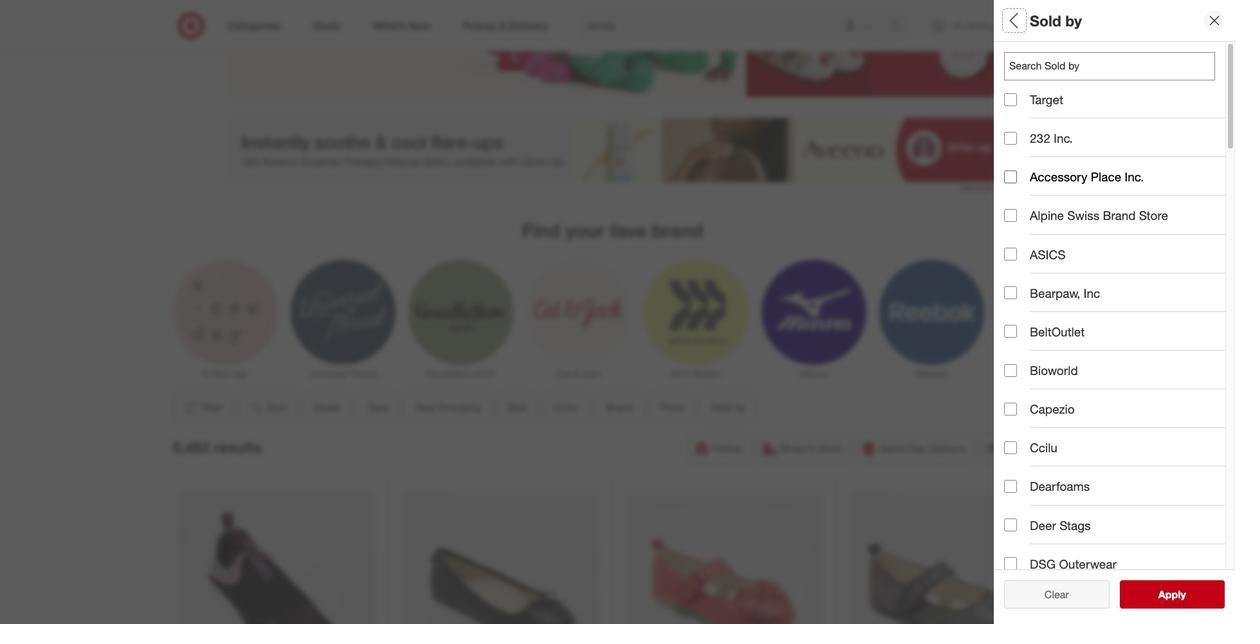 Task type: locate. For each thing, give the bounding box(es) containing it.
1 vertical spatial by
[[1034, 370, 1047, 385]]

results right 6,462
[[214, 438, 262, 456]]

0 vertical spatial grouping
[[1032, 145, 1086, 160]]

2 vertical spatial sold
[[711, 401, 732, 414]]

1 vertical spatial deals
[[314, 401, 339, 414]]

6,462
[[173, 438, 210, 456]]

1 horizontal spatial price
[[1004, 325, 1034, 340]]

brand button
[[1004, 267, 1235, 312], [595, 393, 644, 422]]

out
[[1073, 459, 1091, 473]]

1 vertical spatial sold
[[1004, 370, 1030, 385]]

0 vertical spatial results
[[214, 438, 262, 456]]

girls' diana slip-on ballet flats - cat & jack™ image
[[401, 491, 600, 624], [401, 491, 600, 624]]

0 horizontal spatial results
[[214, 438, 262, 456]]

all inside dialog
[[1004, 11, 1022, 29]]

1 horizontal spatial size
[[507, 401, 527, 414]]

1 vertical spatial all
[[671, 368, 681, 379]]

stags
[[1060, 518, 1091, 532]]

1 vertical spatial color
[[554, 401, 579, 414]]

for
[[415, 5, 430, 20]]

place
[[1091, 169, 1121, 184]]

0 vertical spatial size grouping button
[[1004, 132, 1235, 177]]

apply
[[1158, 588, 1186, 601]]

target
[[1030, 92, 1063, 107]]

size
[[1004, 145, 1029, 160], [415, 401, 435, 414], [507, 401, 527, 414]]

type up 232 inc. checkbox
[[1004, 100, 1031, 115]]

deals button
[[1004, 42, 1235, 87], [303, 393, 350, 422]]

0 vertical spatial sold by
[[1030, 11, 1082, 29]]

0 vertical spatial price
[[1004, 325, 1034, 340]]

sold by inside dialog
[[1030, 11, 1082, 29]]

size grouping button
[[1004, 132, 1235, 177], [404, 393, 491, 422]]

inc
[[1084, 285, 1100, 300]]

color button up inc
[[1004, 222, 1235, 267]]

clear down dsg
[[1045, 588, 1069, 601]]

232 Inc. checkbox
[[1004, 132, 1017, 145]]

Bioworld checkbox
[[1004, 364, 1017, 377]]

1 horizontal spatial color
[[1004, 235, 1036, 250]]

1 vertical spatial type button
[[355, 393, 399, 422]]

Capezio checkbox
[[1004, 403, 1017, 415]]

asics
[[1030, 247, 1066, 262]]

day right new
[[232, 368, 247, 379]]

by up the "pickup"
[[735, 401, 746, 414]]

Dearfoams checkbox
[[1004, 480, 1017, 493]]

Include out of stock checkbox
[[1004, 460, 1017, 473]]

all left 'in'
[[671, 368, 681, 379]]

price button
[[1004, 312, 1235, 357], [649, 393, 695, 422]]

see
[[1145, 588, 1164, 601]]

232 inc.
[[1030, 131, 1073, 145]]

in
[[683, 368, 691, 379]]

goodfellow & co link
[[408, 260, 513, 380]]

BeltOutlet checkbox
[[1004, 325, 1017, 338]]

reebok link
[[879, 260, 984, 380]]

0 horizontal spatial &
[[475, 368, 481, 379]]

store
[[1139, 208, 1168, 223]]

day right same
[[909, 442, 926, 455]]

clear inside clear button
[[1045, 588, 1069, 601]]

deals inside all filters dialog
[[1004, 55, 1037, 70]]

1 vertical spatial brand
[[1004, 280, 1039, 295]]

0 horizontal spatial price
[[660, 401, 684, 414]]

size grouping inside all filters dialog
[[1004, 145, 1086, 160]]

clear all button
[[1004, 580, 1109, 609]]

0 vertical spatial color button
[[1004, 222, 1235, 267]]

0 horizontal spatial day
[[232, 368, 247, 379]]

0 vertical spatial inc.
[[1054, 131, 1073, 145]]

1 horizontal spatial type button
[[1004, 87, 1235, 132]]

2 vertical spatial sold by
[[711, 401, 746, 414]]

Target checkbox
[[1004, 93, 1017, 106]]

&
[[475, 368, 481, 379], [573, 368, 579, 379]]

capezio
[[1030, 402, 1075, 416]]

1 horizontal spatial day
[[909, 442, 926, 455]]

0 vertical spatial all
[[1004, 11, 1022, 29]]

results inside 'see results' button
[[1166, 588, 1200, 601]]

0 vertical spatial brand
[[1103, 208, 1136, 223]]

reebok image
[[879, 260, 984, 365]]

1 horizontal spatial color button
[[1004, 222, 1235, 267]]

1 horizontal spatial inc.
[[1125, 169, 1144, 184]]

1 horizontal spatial by
[[1034, 370, 1047, 385]]

by right the bioworld option
[[1034, 370, 1047, 385]]

find your fave brand
[[522, 219, 703, 242]]

2 link
[[1022, 12, 1050, 40]]

color down alpine swiss brand store "checkbox"
[[1004, 235, 1036, 250]]

grouping up the accessory
[[1032, 145, 1086, 160]]

1 vertical spatial inc.
[[1125, 169, 1144, 184]]

dsg
[[1030, 556, 1056, 571]]

0 vertical spatial day
[[232, 368, 247, 379]]

type inside all filters dialog
[[1004, 100, 1031, 115]]

1 horizontal spatial sold by button
[[1004, 357, 1235, 402]]

0 vertical spatial by
[[1065, 11, 1082, 29]]

by
[[1065, 11, 1082, 29], [1034, 370, 1047, 385], [735, 401, 746, 414]]

type button
[[1004, 87, 1235, 132], [355, 393, 399, 422]]

all left 2
[[1004, 11, 1022, 29]]

0 horizontal spatial color
[[554, 401, 579, 414]]

clear inside button
[[1038, 588, 1063, 601]]

& left co in the bottom of the page
[[475, 368, 481, 379]]

by inside all filters dialog
[[1034, 370, 1047, 385]]

1 vertical spatial color button
[[543, 393, 590, 422]]

0 horizontal spatial all
[[671, 368, 681, 379]]

sold
[[1030, 11, 1061, 29], [1004, 370, 1030, 385], [711, 401, 732, 414]]

sold by button
[[1004, 357, 1235, 402], [700, 393, 757, 422]]

1 horizontal spatial results
[[1166, 588, 1200, 601]]

price
[[1004, 325, 1034, 340], [660, 401, 684, 414]]

0 horizontal spatial color button
[[543, 393, 590, 422]]

0 horizontal spatial by
[[735, 401, 746, 414]]

pickup button
[[688, 435, 752, 463]]

size grouping
[[1004, 145, 1086, 160], [415, 401, 480, 414]]

none text field inside sold by dialog
[[1004, 52, 1215, 80]]

1 vertical spatial brand button
[[595, 393, 644, 422]]

1 vertical spatial sold by
[[1004, 370, 1047, 385]]

2 horizontal spatial brand
[[1103, 208, 1136, 223]]

0 vertical spatial color
[[1004, 235, 1036, 250]]

0 vertical spatial price button
[[1004, 312, 1235, 357]]

brand
[[1103, 208, 1136, 223], [1004, 280, 1039, 295], [606, 401, 633, 414]]

0 vertical spatial type button
[[1004, 87, 1235, 132]]

1 vertical spatial price button
[[649, 393, 695, 422]]

1 vertical spatial size grouping button
[[404, 393, 491, 422]]

cat & jack
[[557, 368, 600, 379]]

deals down universal on the bottom left of the page
[[314, 401, 339, 414]]

0 vertical spatial size grouping
[[1004, 145, 1086, 160]]

1 horizontal spatial type
[[1004, 100, 1031, 115]]

price button down 'in'
[[649, 393, 695, 422]]

color button down cat
[[543, 393, 590, 422]]

clear for clear all
[[1038, 588, 1063, 601]]

1 horizontal spatial deals
[[1004, 55, 1037, 70]]

Bearpaw, Inc checkbox
[[1004, 286, 1017, 299]]

0 horizontal spatial type
[[366, 401, 388, 414]]

inc. right place
[[1125, 169, 1144, 184]]

None text field
[[1004, 52, 1215, 80]]

results
[[214, 438, 262, 456], [1166, 588, 1200, 601]]

1 vertical spatial grouping
[[438, 401, 480, 414]]

0 horizontal spatial grouping
[[438, 401, 480, 414]]

deals
[[1004, 55, 1037, 70], [314, 401, 339, 414]]

6,462 results
[[173, 438, 262, 456]]

inc. right 232
[[1054, 131, 1073, 145]]

0 horizontal spatial size
[[415, 401, 435, 414]]

1 vertical spatial results
[[1166, 588, 1200, 601]]

same day delivery
[[879, 442, 966, 455]]

2 horizontal spatial size
[[1004, 145, 1029, 160]]

price down 'in'
[[660, 401, 684, 414]]

all in motion image
[[644, 260, 749, 365]]

0 vertical spatial deals
[[1004, 55, 1037, 70]]

grouping
[[1032, 145, 1086, 160], [438, 401, 480, 414]]

1 horizontal spatial size grouping button
[[1004, 132, 1235, 177]]

0 vertical spatial sold
[[1030, 11, 1061, 29]]

color button
[[1004, 222, 1235, 267], [543, 393, 590, 422]]

0 vertical spatial type
[[1004, 100, 1031, 115]]

outerwear
[[1059, 556, 1117, 571]]

1 horizontal spatial brand
[[1004, 280, 1039, 295]]

all in motion link
[[644, 260, 749, 380]]

jack
[[581, 368, 600, 379]]

accessory place inc.
[[1030, 169, 1144, 184]]

size inside all filters dialog
[[1004, 145, 1029, 160]]

2 vertical spatial brand
[[606, 401, 633, 414]]

2 horizontal spatial by
[[1065, 11, 1082, 29]]

size inside button
[[507, 401, 527, 414]]

clear for clear
[[1045, 588, 1069, 601]]

1 horizontal spatial deals button
[[1004, 42, 1235, 87]]

0 horizontal spatial size grouping
[[415, 401, 480, 414]]

color inside all filters dialog
[[1004, 235, 1036, 250]]

speedo women's surf strider water shoes image
[[178, 491, 376, 624], [178, 491, 376, 624]]

0 vertical spatial brand button
[[1004, 267, 1235, 312]]

Deer Stags checkbox
[[1004, 519, 1017, 531]]

all inside "link"
[[671, 368, 681, 379]]

thread
[[349, 368, 377, 379]]

1 vertical spatial price
[[660, 401, 684, 414]]

goodfellow
[[426, 368, 472, 379]]

results right see
[[1166, 588, 1200, 601]]

by inside dialog
[[1065, 11, 1082, 29]]

price up the bioworld option
[[1004, 325, 1034, 340]]

all for all in motion
[[671, 368, 681, 379]]

1 vertical spatial day
[[909, 442, 926, 455]]

size grouping down goodfellow
[[415, 401, 480, 414]]

toddler girls' anastasia dressy ballet flats - cat & jack™ image
[[849, 491, 1048, 624], [849, 491, 1048, 624]]

price button down inc
[[1004, 312, 1235, 357]]

clear button
[[1004, 580, 1109, 609]]

sold by inside all filters dialog
[[1004, 370, 1047, 385]]

2 clear from the left
[[1045, 588, 1069, 601]]

type down thread
[[366, 401, 388, 414]]

1 & from the left
[[475, 368, 481, 379]]

2 & from the left
[[573, 368, 579, 379]]

clear left all
[[1038, 588, 1063, 601]]

size grouping up the accessory
[[1004, 145, 1086, 160]]

1 horizontal spatial size grouping
[[1004, 145, 1086, 160]]

1 horizontal spatial all
[[1004, 11, 1022, 29]]

color down cat
[[554, 401, 579, 414]]

grouping down the goodfellow & co
[[438, 401, 480, 414]]

1 horizontal spatial &
[[573, 368, 579, 379]]

deals up target option at the top right
[[1004, 55, 1037, 70]]

toddler girls' melanie dressy ballet flats - cat & jack™ red image
[[625, 491, 823, 624], [625, 491, 823, 624]]

sponsored
[[961, 183, 999, 192]]

new
[[211, 368, 229, 379]]

all in motion
[[671, 368, 721, 379]]

0 horizontal spatial size grouping button
[[404, 393, 491, 422]]

deer stags
[[1030, 518, 1091, 532]]

include out of stock
[[1030, 459, 1138, 473]]

1 clear from the left
[[1038, 588, 1063, 601]]

a new day
[[203, 368, 247, 379]]

store
[[819, 442, 842, 455]]

by right 2
[[1065, 11, 1082, 29]]

colorful
[[282, 5, 323, 20]]

inc.
[[1054, 131, 1073, 145], [1125, 169, 1144, 184]]

Alpine Swiss Brand Store checkbox
[[1004, 209, 1017, 222]]

1 vertical spatial deals button
[[303, 393, 350, 422]]

with
[[256, 5, 278, 20]]

color
[[1004, 235, 1036, 250], [554, 401, 579, 414]]

0 horizontal spatial brand
[[606, 401, 633, 414]]

1 horizontal spatial grouping
[[1032, 145, 1086, 160]]

0 horizontal spatial brand button
[[595, 393, 644, 422]]

shipping button
[[980, 435, 1053, 463]]

& right cat
[[573, 368, 579, 379]]



Task type: vqa. For each thing, say whether or not it's contained in the screenshot.
Ad
no



Task type: describe. For each thing, give the bounding box(es) containing it.
asics
[[1039, 368, 1060, 379]]

Accessory Place Inc. checkbox
[[1004, 170, 1017, 183]]

brand inside all filters dialog
[[1004, 280, 1039, 295]]

co
[[483, 368, 495, 379]]

motion
[[693, 368, 721, 379]]

all for all filters
[[1004, 11, 1022, 29]]

fpo/apo button
[[1004, 402, 1235, 447]]

stock
[[1108, 459, 1138, 473]]

0 horizontal spatial deals
[[314, 401, 339, 414]]

grouping inside all filters dialog
[[1032, 145, 1086, 160]]

goodfellow & co image
[[408, 260, 513, 365]]

fave
[[610, 219, 647, 242]]

sort
[[267, 401, 287, 414]]

sort button
[[238, 393, 297, 422]]

232
[[1030, 131, 1050, 145]]

slippers
[[368, 5, 412, 20]]

accessory
[[1030, 169, 1088, 184]]

asics image
[[997, 260, 1102, 365]]

2
[[1041, 14, 1045, 21]]

What can we help you find? suggestions appear below search field
[[580, 12, 893, 40]]

universal
[[309, 368, 346, 379]]

cat & jack link
[[526, 260, 631, 380]]

asics link
[[997, 260, 1102, 380]]

reebok
[[916, 368, 947, 379]]

your
[[565, 219, 605, 242]]

DSG Outerwear checkbox
[[1004, 557, 1017, 570]]

filter button
[[173, 393, 233, 422]]

same
[[879, 442, 906, 455]]

brand inside sold by dialog
[[1103, 208, 1136, 223]]

0 horizontal spatial price button
[[649, 393, 695, 422]]

cat & jack image
[[526, 260, 631, 365]]

in
[[808, 442, 816, 455]]

results for 6,462 results
[[214, 438, 262, 456]]

dearfoams
[[1030, 479, 1090, 494]]

sold inside all filters dialog
[[1004, 370, 1030, 385]]

shop
[[781, 442, 805, 455]]

1 horizontal spatial brand button
[[1004, 267, 1235, 312]]

pickup
[[712, 442, 743, 455]]

0 horizontal spatial type button
[[355, 393, 399, 422]]

dsg outerwear
[[1030, 556, 1117, 571]]

goodfellow & co
[[426, 368, 495, 379]]

bioworld
[[1030, 363, 1078, 378]]

search
[[884, 20, 915, 33]]

shop in store
[[781, 442, 842, 455]]

see results button
[[1120, 580, 1225, 609]]

beltoutlet
[[1030, 324, 1085, 339]]

day inside same day delivery 'button'
[[909, 442, 926, 455]]

bearpaw,
[[1030, 285, 1080, 300]]

include
[[1030, 459, 1070, 473]]

cat
[[557, 368, 571, 379]]

bearpaw, inc
[[1030, 285, 1100, 300]]

search button
[[884, 12, 915, 42]]

1 vertical spatial size grouping
[[415, 401, 480, 414]]

deer
[[1030, 518, 1056, 532]]

a new day image
[[173, 260, 278, 365]]

0 horizontal spatial sold by button
[[700, 393, 757, 422]]

alpine
[[1030, 208, 1064, 223]]

universal thread link
[[290, 260, 395, 380]]

1 vertical spatial type
[[366, 401, 388, 414]]

size button
[[496, 393, 538, 422]]

sold by button inside all filters dialog
[[1004, 357, 1235, 402]]

sold inside dialog
[[1030, 11, 1061, 29]]

ccilu
[[1030, 440, 1058, 455]]

find
[[522, 219, 560, 242]]

same day delivery button
[[855, 435, 975, 463]]

filters
[[1026, 11, 1066, 29]]

fpo/apo
[[1004, 415, 1060, 430]]

clear all
[[1038, 588, 1075, 601]]

sold by dialog
[[994, 0, 1235, 624]]

all filters dialog
[[994, 0, 1235, 624]]

1 horizontal spatial price button
[[1004, 312, 1235, 357]]

brand
[[652, 219, 703, 242]]

ASICS checkbox
[[1004, 248, 1017, 261]]

see results
[[1145, 588, 1200, 601]]

swiss
[[1067, 208, 1100, 223]]

a new day link
[[173, 260, 278, 380]]

results for see results
[[1166, 588, 1200, 601]]

0 vertical spatial deals button
[[1004, 42, 1235, 87]]

delivery
[[929, 442, 966, 455]]

price inside all filters dialog
[[1004, 325, 1034, 340]]

& for cat
[[573, 368, 579, 379]]

with colorful holiday slippers for all.
[[256, 5, 448, 20]]

of
[[1094, 459, 1105, 473]]

filter
[[200, 401, 223, 414]]

shipping
[[1004, 442, 1044, 455]]

& for goodfellow
[[475, 368, 481, 379]]

2 vertical spatial by
[[735, 401, 746, 414]]

alpine swiss brand store
[[1030, 208, 1168, 223]]

0 horizontal spatial inc.
[[1054, 131, 1073, 145]]

mizuno image
[[761, 260, 866, 365]]

holiday
[[326, 5, 365, 20]]

universal thread
[[309, 368, 377, 379]]

all.
[[433, 5, 448, 20]]

mizuno link
[[761, 260, 866, 380]]

day inside a new day link
[[232, 368, 247, 379]]

all
[[1065, 588, 1075, 601]]

apply button
[[1120, 580, 1225, 609]]

0 horizontal spatial deals button
[[303, 393, 350, 422]]

mizuno
[[799, 368, 828, 379]]

universal thread image
[[290, 260, 395, 365]]

shop in store button
[[757, 435, 850, 463]]

advertisement region
[[227, 118, 999, 182]]

all filters
[[1004, 11, 1066, 29]]

a
[[203, 368, 209, 379]]

Ccilu checkbox
[[1004, 441, 1017, 454]]



